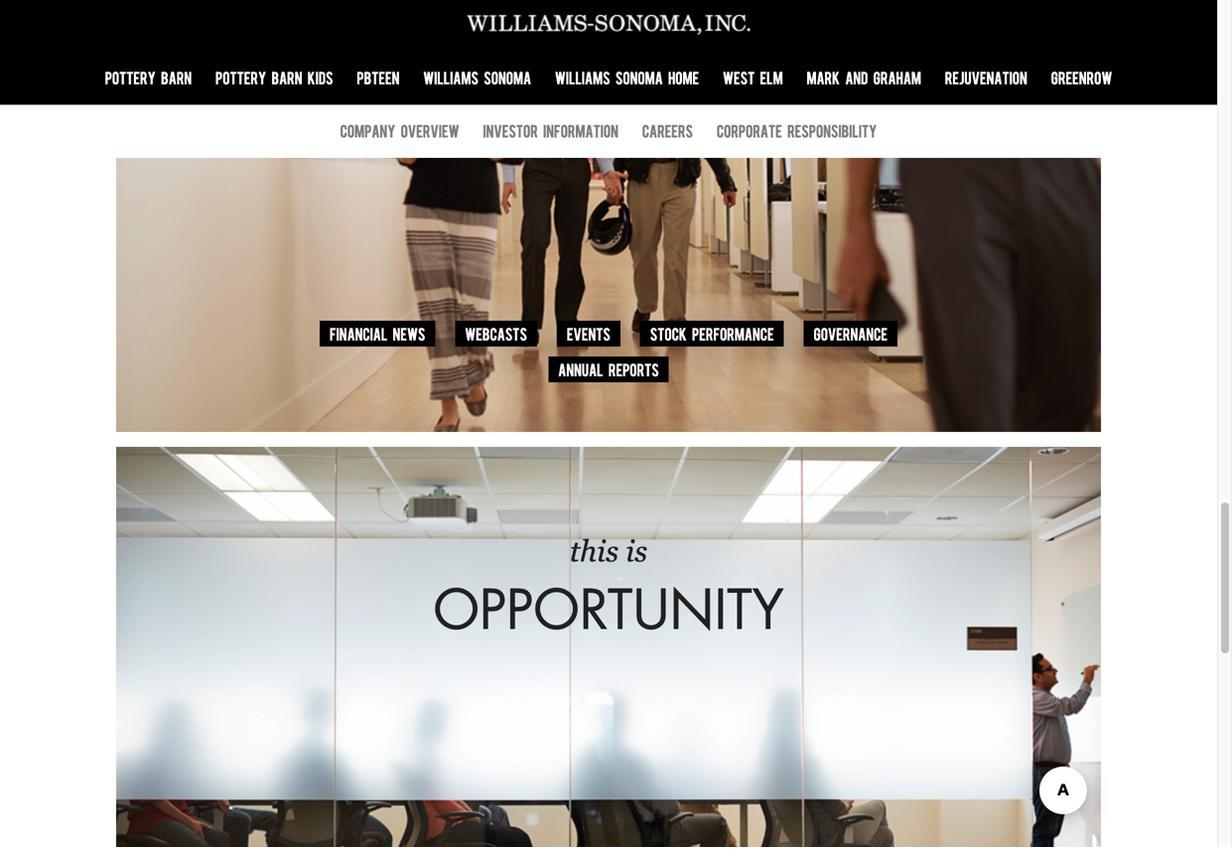 Task type: locate. For each thing, give the bounding box(es) containing it.
mark
[[807, 68, 840, 86]]

annual
[[559, 360, 604, 378]]

pottery barn
[[105, 68, 192, 86]]

1 horizontal spatial pottery
[[216, 68, 266, 86]]

investor information
[[483, 121, 619, 140]]

0 horizontal spatial barn
[[161, 68, 192, 86]]

barn left pottery barn kids
[[161, 68, 192, 86]]

sonoma left home
[[616, 68, 663, 86]]

pbteen link
[[357, 68, 400, 86]]

1 williams from the left
[[423, 68, 479, 86]]

0 horizontal spatial williams
[[423, 68, 479, 86]]

is
[[626, 534, 648, 568]]

governance link
[[804, 321, 898, 347]]

1 horizontal spatial williams
[[555, 68, 611, 86]]

sonoma
[[484, 68, 532, 86], [616, 68, 663, 86]]

mark and graham
[[807, 68, 922, 86]]

2 williams from the left
[[555, 68, 611, 86]]

financial
[[330, 324, 388, 343]]

1 sonoma from the left
[[484, 68, 532, 86]]

1 barn from the left
[[161, 68, 192, 86]]

investor information link
[[483, 121, 619, 140]]

2 barn from the left
[[272, 68, 303, 86]]

barn left kids
[[272, 68, 303, 86]]

west elm link
[[723, 68, 783, 86]]

williams-sonoma, inc logo image
[[467, 15, 751, 35]]

barn for pottery barn kids
[[272, 68, 303, 86]]

and
[[846, 68, 869, 86]]

1 horizontal spatial sonoma
[[616, 68, 663, 86]]

west
[[723, 68, 755, 86]]

pottery
[[105, 68, 156, 86], [216, 68, 266, 86]]

careers link
[[642, 121, 693, 140]]

2 sonoma from the left
[[616, 68, 663, 86]]

2 pottery from the left
[[216, 68, 266, 86]]

company overview link
[[340, 121, 460, 140]]

corporate responsibility
[[717, 121, 877, 140]]

williams sonoma link
[[423, 68, 532, 86]]

barn
[[161, 68, 192, 86], [272, 68, 303, 86]]

williams up overview
[[423, 68, 479, 86]]

sonoma for williams sonoma
[[484, 68, 532, 86]]

0 horizontal spatial pottery
[[105, 68, 156, 86]]

webcasts link
[[455, 321, 537, 347]]

home
[[669, 68, 699, 86]]

pottery for pottery barn
[[105, 68, 156, 86]]

governance
[[814, 324, 888, 343]]

information
[[544, 121, 619, 140]]

1 pottery from the left
[[105, 68, 156, 86]]

news
[[393, 324, 426, 343]]

sonoma up investor
[[484, 68, 532, 86]]

0 horizontal spatial sonoma
[[484, 68, 532, 86]]

williams sonoma home
[[555, 68, 699, 86]]

pottery barn link
[[105, 68, 192, 86]]

1 horizontal spatial barn
[[272, 68, 303, 86]]

williams
[[423, 68, 479, 86], [555, 68, 611, 86]]

annual reports link
[[549, 357, 669, 382]]

greenrow link
[[1052, 68, 1113, 86]]

williams for williams sonoma
[[423, 68, 479, 86]]

williams up information
[[555, 68, 611, 86]]

barn for pottery barn
[[161, 68, 192, 86]]

performance
[[692, 324, 774, 343]]



Task type: vqa. For each thing, say whether or not it's contained in the screenshot.
the rightmost "Williams"
yes



Task type: describe. For each thing, give the bounding box(es) containing it.
williams sonoma
[[423, 68, 532, 86]]

events link
[[557, 321, 621, 347]]

company
[[340, 121, 396, 140]]

responsibility
[[788, 121, 877, 140]]

webcasts
[[465, 324, 527, 343]]

williams for williams sonoma home
[[555, 68, 611, 86]]

this is opportunity image
[[116, 447, 1102, 847]]

this
[[570, 534, 619, 568]]

company overview
[[340, 121, 460, 140]]

rejuvenation
[[945, 68, 1028, 86]]

reports
[[609, 360, 659, 378]]

overview
[[401, 121, 460, 140]]

stock
[[650, 324, 687, 343]]

williams sonoma home link
[[555, 68, 699, 86]]

investor
[[483, 121, 538, 140]]

pottery barn kids link
[[216, 68, 333, 86]]

pottery barn kids
[[216, 68, 333, 86]]

opportunity
[[433, 574, 784, 644]]

sonoma for williams sonoma home
[[616, 68, 663, 86]]

annual reports
[[559, 360, 659, 378]]

pottery for pottery barn kids
[[216, 68, 266, 86]]

this is opportunity
[[433, 534, 784, 644]]

west elm
[[723, 68, 783, 86]]

elm
[[760, 68, 783, 86]]

careers
[[642, 121, 693, 140]]

this is achievement image
[[116, 0, 1102, 432]]

events
[[567, 324, 611, 343]]

corporate
[[717, 121, 783, 140]]

pbteen
[[357, 68, 400, 86]]

graham
[[874, 68, 922, 86]]

stock performance link
[[640, 321, 784, 347]]

mark and graham link
[[807, 68, 922, 86]]

stock performance
[[650, 324, 774, 343]]

greenrow
[[1052, 68, 1113, 86]]

financial news link
[[320, 321, 436, 347]]

kids
[[308, 68, 333, 86]]

financial news
[[330, 324, 426, 343]]

corporate responsibility link
[[717, 121, 877, 140]]

rejuvenation link
[[945, 68, 1028, 86]]



